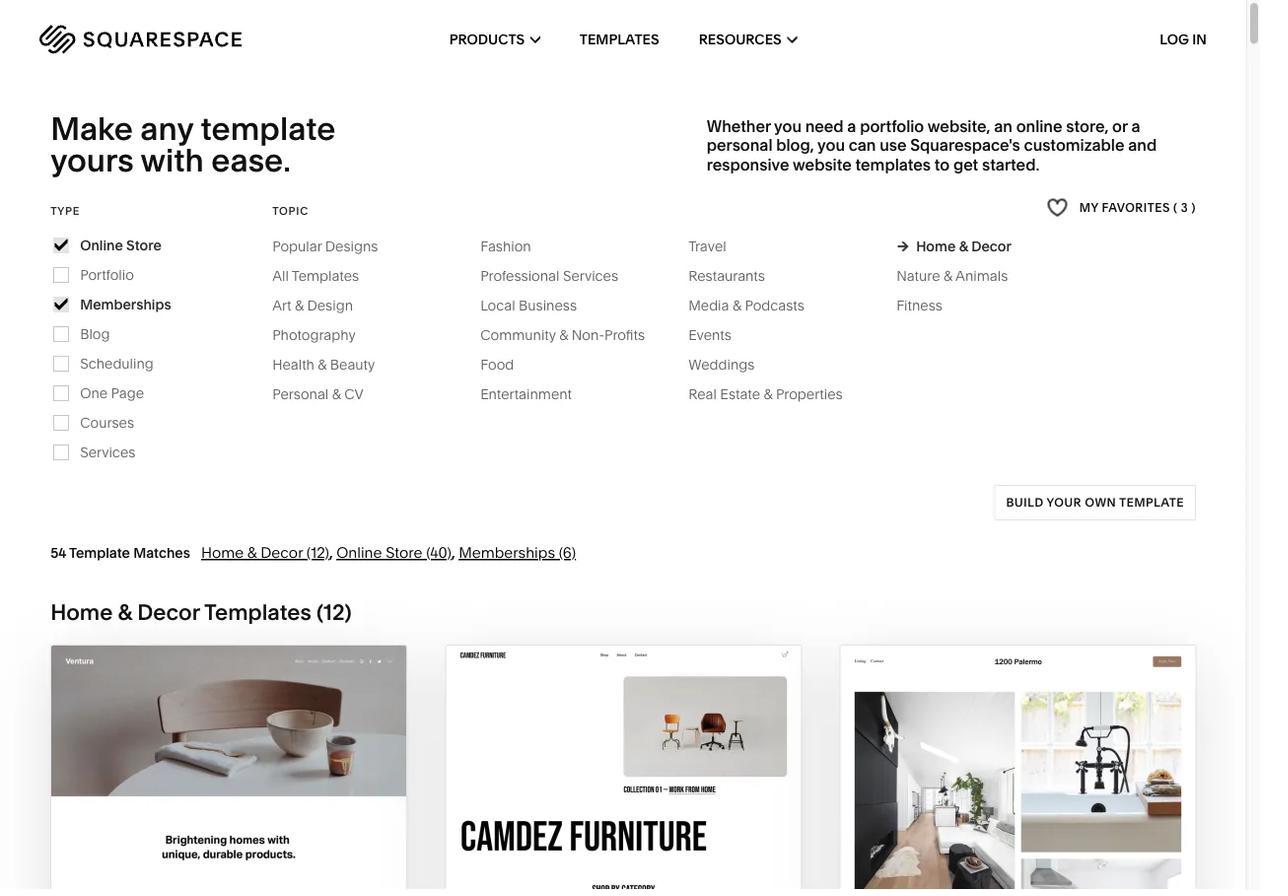 Task type: describe. For each thing, give the bounding box(es) containing it.
customizable
[[1024, 136, 1125, 155]]

health
[[272, 357, 315, 373]]

events link
[[689, 327, 752, 344]]

home & decor templates ( 12 )
[[50, 599, 352, 626]]

with for start with ventura
[[177, 844, 227, 867]]

and
[[1129, 136, 1157, 155]]

& for home & decor templates ( 12 )
[[118, 599, 132, 626]]

squarespace logo image
[[39, 25, 242, 54]]

food
[[481, 357, 514, 373]]

12
[[324, 599, 345, 626]]

with inside make any template yours with ease.
[[141, 141, 204, 179]]

build
[[1007, 496, 1044, 510]]

art & design
[[272, 297, 353, 314]]

favorites
[[1102, 200, 1171, 215]]

1 horizontal spatial you
[[818, 136, 845, 155]]

travel
[[689, 238, 727, 255]]

0 horizontal spatial (
[[317, 599, 324, 626]]

professional
[[481, 268, 560, 285]]

animals
[[956, 268, 1008, 285]]

in
[[1193, 31, 1207, 48]]

website,
[[928, 117, 991, 136]]

1 vertical spatial services
[[80, 444, 136, 461]]

personal
[[707, 136, 773, 155]]

products button
[[450, 0, 540, 79]]

templates link
[[580, 0, 660, 79]]

entertainment
[[481, 386, 572, 403]]

profits
[[605, 327, 645, 344]]

restaurants
[[689, 268, 765, 285]]

designs
[[325, 238, 378, 255]]

professional services link
[[481, 268, 638, 285]]

real
[[689, 386, 717, 403]]

all
[[272, 268, 289, 285]]

home for home & decor (12) , online store (40) , memberships (6)
[[201, 544, 244, 562]]

travel link
[[689, 238, 747, 255]]

can
[[849, 136, 876, 155]]

1 vertical spatial online
[[337, 544, 382, 562]]

& for nature & animals
[[944, 268, 953, 285]]

online store
[[80, 237, 162, 254]]

& for home & decor
[[959, 238, 969, 255]]

photography link
[[272, 327, 376, 344]]

beauty
[[330, 357, 375, 373]]

palermo
[[1021, 844, 1115, 867]]

template
[[69, 545, 130, 562]]

( inside my favorites ( 3 ) link
[[1174, 200, 1178, 215]]

art
[[272, 297, 292, 314]]

& for health & beauty
[[318, 357, 327, 373]]

personal & cv
[[272, 386, 364, 403]]

make
[[50, 109, 133, 147]]

fitness link
[[897, 297, 963, 314]]

54 template matches
[[50, 545, 190, 562]]

log             in link
[[1160, 31, 1207, 48]]

ventura
[[232, 844, 324, 867]]

templates
[[856, 155, 931, 174]]

(40)
[[426, 544, 452, 562]]

media & podcasts
[[689, 297, 805, 314]]

home for home & decor templates ( 12 )
[[50, 599, 113, 626]]

my favorites ( 3 )
[[1080, 200, 1196, 215]]

courses
[[80, 415, 134, 432]]

responsive
[[707, 155, 790, 174]]

memberships (6) link
[[459, 544, 576, 562]]

(6)
[[559, 544, 576, 562]]

1 horizontal spatial )
[[1192, 200, 1196, 215]]

54
[[50, 545, 66, 562]]

decor for home & decor
[[972, 238, 1012, 255]]

started.
[[983, 155, 1040, 174]]

food link
[[481, 357, 534, 373]]

0 vertical spatial memberships
[[80, 296, 171, 313]]

home & decor (12) , online store (40) , memberships (6)
[[201, 544, 576, 562]]

nature & animals link
[[897, 268, 1028, 285]]

& for community & non-profits
[[560, 327, 569, 344]]

podcasts
[[745, 297, 805, 314]]

events
[[689, 327, 732, 344]]

camdez image
[[446, 646, 802, 891]]

build your own template button
[[995, 485, 1196, 521]]

community & non-profits
[[481, 327, 645, 344]]

home for home & decor
[[917, 238, 956, 255]]

1 horizontal spatial store
[[386, 544, 423, 562]]

resources
[[699, 31, 782, 48]]

topic
[[272, 204, 309, 218]]

own
[[1085, 496, 1117, 510]]

decor for home & decor templates ( 12 )
[[137, 599, 200, 626]]

1 a from the left
[[848, 117, 857, 136]]

popular designs
[[272, 238, 378, 255]]

weddings link
[[689, 357, 775, 373]]

photography
[[272, 327, 356, 344]]

website
[[793, 155, 852, 174]]

1 , from the left
[[329, 544, 333, 562]]

1 vertical spatial )
[[345, 599, 352, 626]]

blog,
[[777, 136, 815, 155]]

real estate & properties
[[689, 386, 843, 403]]

matches
[[133, 545, 190, 562]]

start with ventura
[[113, 844, 324, 867]]

design
[[307, 297, 353, 314]]

& for personal & cv
[[332, 386, 341, 403]]

to
[[935, 155, 950, 174]]

squarespace's
[[911, 136, 1021, 155]]

one
[[80, 385, 108, 402]]

3
[[1182, 200, 1189, 215]]



Task type: locate. For each thing, give the bounding box(es) containing it.
& right nature
[[944, 268, 953, 285]]

& right estate
[[764, 386, 773, 403]]

your
[[1047, 496, 1082, 510]]

1 vertical spatial store
[[386, 544, 423, 562]]

popular designs link
[[272, 238, 398, 255]]

scheduling
[[80, 356, 154, 372]]

0 horizontal spatial online
[[80, 237, 123, 254]]

& for art & design
[[295, 297, 304, 314]]

1 horizontal spatial home
[[201, 544, 244, 562]]

0 horizontal spatial a
[[848, 117, 857, 136]]

community
[[481, 327, 556, 344]]

local
[[481, 297, 516, 314]]

memberships
[[80, 296, 171, 313], [459, 544, 555, 562]]

camdez
[[631, 844, 715, 867]]

decor
[[972, 238, 1012, 255], [261, 544, 303, 562], [137, 599, 200, 626]]

need
[[806, 117, 844, 136]]

store up portfolio
[[126, 237, 162, 254]]

properties
[[776, 386, 843, 403]]

with left ease.
[[141, 141, 204, 179]]

health & beauty
[[272, 357, 375, 373]]

, left memberships (6) link
[[452, 544, 455, 562]]

0 horizontal spatial services
[[80, 444, 136, 461]]

start
[[113, 844, 173, 867], [512, 844, 572, 867], [901, 844, 961, 867]]

blog
[[80, 326, 110, 343]]

templates
[[580, 31, 660, 48], [292, 268, 359, 285], [204, 599, 312, 626]]

cv
[[344, 386, 364, 403]]

professional services
[[481, 268, 619, 285]]

& for home & decor (12) , online store (40) , memberships (6)
[[247, 544, 257, 562]]

personal
[[272, 386, 329, 403]]

online up portfolio
[[80, 237, 123, 254]]

1 horizontal spatial decor
[[261, 544, 303, 562]]

weddings
[[689, 357, 755, 373]]

0 horizontal spatial ,
[[329, 544, 333, 562]]

& right media
[[733, 297, 742, 314]]

0 horizontal spatial )
[[345, 599, 352, 626]]

an
[[995, 117, 1013, 136]]

0 vertical spatial )
[[1192, 200, 1196, 215]]

(12)
[[307, 544, 329, 562]]

fashion
[[481, 238, 531, 255]]

2 vertical spatial decor
[[137, 599, 200, 626]]

memberships left (6)
[[459, 544, 555, 562]]

( left 3
[[1174, 200, 1178, 215]]

non-
[[572, 327, 605, 344]]

with for start with palermo
[[965, 844, 1016, 867]]

0 horizontal spatial memberships
[[80, 296, 171, 313]]

0 vertical spatial online
[[80, 237, 123, 254]]

1 horizontal spatial a
[[1132, 117, 1141, 136]]

ease.
[[211, 141, 291, 179]]

services
[[563, 268, 619, 285], [80, 444, 136, 461]]

decor up the animals
[[972, 238, 1012, 255]]

template inside make any template yours with ease.
[[201, 109, 336, 147]]

my favorites ( 3 ) link
[[1047, 194, 1196, 221]]

) right 3
[[1192, 200, 1196, 215]]

you
[[774, 117, 802, 136], [818, 136, 845, 155]]

with inside "button"
[[177, 844, 227, 867]]

services down courses
[[80, 444, 136, 461]]

start for start with palermo
[[901, 844, 961, 867]]

home up nature & animals
[[917, 238, 956, 255]]

1 start from the left
[[113, 844, 173, 867]]

store left (40)
[[386, 544, 423, 562]]

with left palermo
[[965, 844, 1016, 867]]

estate
[[720, 386, 761, 403]]

, up 12
[[329, 544, 333, 562]]

home & decor link
[[897, 238, 1012, 255]]

with left camdez
[[576, 844, 626, 867]]

you left can
[[818, 136, 845, 155]]

1 vertical spatial memberships
[[459, 544, 555, 562]]

health & beauty link
[[272, 357, 395, 373]]

& right the art
[[295, 297, 304, 314]]

memberships down portfolio
[[80, 296, 171, 313]]

0 vertical spatial store
[[126, 237, 162, 254]]

0 vertical spatial (
[[1174, 200, 1178, 215]]

type
[[50, 204, 80, 218]]

services up business
[[563, 268, 619, 285]]

whether you need a portfolio website, an online store, or a personal blog, you can use squarespace's customizable and responsive website templates to get started.
[[707, 117, 1157, 174]]

0 horizontal spatial decor
[[137, 599, 200, 626]]

1 horizontal spatial ,
[[452, 544, 455, 562]]

2 , from the left
[[452, 544, 455, 562]]

a right or
[[1132, 117, 1141, 136]]

0 horizontal spatial you
[[774, 117, 802, 136]]

2 horizontal spatial start
[[901, 844, 961, 867]]

get
[[954, 155, 979, 174]]

,
[[329, 544, 333, 562], [452, 544, 455, 562]]

home & decor
[[917, 238, 1012, 255]]

2 horizontal spatial decor
[[972, 238, 1012, 255]]

with left ventura on the bottom
[[177, 844, 227, 867]]

home right matches
[[201, 544, 244, 562]]

& right health
[[318, 357, 327, 373]]

template inside button
[[1120, 496, 1185, 510]]

& down 54 template matches
[[118, 599, 132, 626]]

a right the 'need'
[[848, 117, 857, 136]]

1 vertical spatial home
[[201, 544, 244, 562]]

start with ventura button
[[113, 829, 345, 883]]

decor left (12)
[[261, 544, 303, 562]]

start for start with camdez
[[512, 844, 572, 867]]

store,
[[1067, 117, 1109, 136]]

0 vertical spatial decor
[[972, 238, 1012, 255]]

start with palermo button
[[901, 829, 1136, 883]]

0 horizontal spatial template
[[201, 109, 336, 147]]

1 horizontal spatial (
[[1174, 200, 1178, 215]]

with for start with camdez
[[576, 844, 626, 867]]

log             in
[[1160, 31, 1207, 48]]

real estate & properties link
[[689, 386, 863, 403]]

or
[[1113, 117, 1128, 136]]

& left non-
[[560, 327, 569, 344]]

0 vertical spatial home
[[917, 238, 956, 255]]

local business link
[[481, 297, 597, 314]]

build your own template
[[1007, 496, 1185, 510]]

business
[[519, 297, 577, 314]]

& left cv
[[332, 386, 341, 403]]

) down the home & decor (12) , online store (40) , memberships (6)
[[345, 599, 352, 626]]

template
[[201, 109, 336, 147], [1120, 496, 1185, 510]]

1 horizontal spatial memberships
[[459, 544, 555, 562]]

yours
[[50, 141, 134, 179]]

online right (12)
[[337, 544, 382, 562]]

make any template yours with ease.
[[50, 109, 343, 179]]

ventura image
[[51, 646, 407, 891]]

2 vertical spatial templates
[[204, 599, 312, 626]]

0 horizontal spatial start
[[113, 844, 173, 867]]

media
[[689, 297, 729, 314]]

1 horizontal spatial start
[[512, 844, 572, 867]]

0 vertical spatial templates
[[580, 31, 660, 48]]

decor down matches
[[137, 599, 200, 626]]

store
[[126, 237, 162, 254], [386, 544, 423, 562]]

1 vertical spatial (
[[317, 599, 324, 626]]

start inside "button"
[[113, 844, 173, 867]]

1 vertical spatial templates
[[292, 268, 359, 285]]

you left the 'need'
[[774, 117, 802, 136]]

start with palermo
[[901, 844, 1115, 867]]

& up nature & animals link
[[959, 238, 969, 255]]

1 vertical spatial template
[[1120, 496, 1185, 510]]

home & decor (12) link
[[201, 544, 329, 562]]

& for media & podcasts
[[733, 297, 742, 314]]

palermo image
[[841, 646, 1196, 891]]

whether
[[707, 117, 771, 136]]

1 horizontal spatial online
[[337, 544, 382, 562]]

0 horizontal spatial store
[[126, 237, 162, 254]]

one page
[[80, 385, 144, 402]]

3 start from the left
[[901, 844, 961, 867]]

home
[[917, 238, 956, 255], [201, 544, 244, 562], [50, 599, 113, 626]]

decor for home & decor (12) , online store (40) , memberships (6)
[[261, 544, 303, 562]]

all templates
[[272, 268, 359, 285]]

start with camdez button
[[512, 829, 736, 883]]

1 vertical spatial decor
[[261, 544, 303, 562]]

)
[[1192, 200, 1196, 215], [345, 599, 352, 626]]

( down (12)
[[317, 599, 324, 626]]

personal & cv link
[[272, 386, 384, 403]]

template up the topic
[[201, 109, 336, 147]]

popular
[[272, 238, 322, 255]]

1 horizontal spatial services
[[563, 268, 619, 285]]

0 horizontal spatial home
[[50, 599, 113, 626]]

fitness
[[897, 297, 943, 314]]

None checkbox
[[54, 239, 68, 253]]

0 vertical spatial services
[[563, 268, 619, 285]]

local business
[[481, 297, 577, 314]]

page
[[111, 385, 144, 402]]

template right own
[[1120, 496, 1185, 510]]

2 vertical spatial home
[[50, 599, 113, 626]]

home down 'template'
[[50, 599, 113, 626]]

portfolio
[[80, 267, 134, 284]]

1 horizontal spatial template
[[1120, 496, 1185, 510]]

products
[[450, 31, 525, 48]]

community & non-profits link
[[481, 327, 665, 344]]

2 horizontal spatial home
[[917, 238, 956, 255]]

art & design link
[[272, 297, 373, 314]]

fashion link
[[481, 238, 551, 255]]

start for start with ventura
[[113, 844, 173, 867]]

a
[[848, 117, 857, 136], [1132, 117, 1141, 136]]

& left (12)
[[247, 544, 257, 562]]

(
[[1174, 200, 1178, 215], [317, 599, 324, 626]]

online
[[80, 237, 123, 254], [337, 544, 382, 562]]

2 start from the left
[[512, 844, 572, 867]]

2 a from the left
[[1132, 117, 1141, 136]]

0 vertical spatial template
[[201, 109, 336, 147]]

entertainment link
[[481, 386, 592, 403]]



Task type: vqa. For each thing, say whether or not it's contained in the screenshot.
What's your site about? This will help us find you some starting ideas and examples.
no



